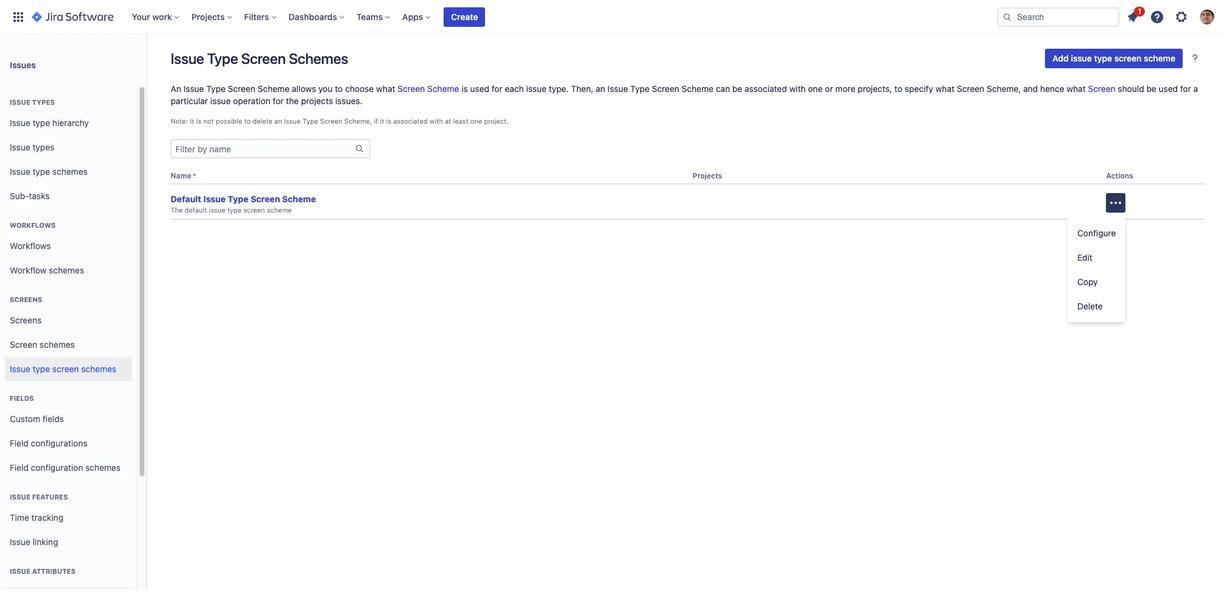 Task type: describe. For each thing, give the bounding box(es) containing it.
copy
[[1078, 277, 1098, 287]]

issue type hierarchy link
[[5, 111, 132, 135]]

linking
[[33, 537, 58, 547]]

settings image
[[1175, 9, 1190, 24]]

0 horizontal spatial to
[[244, 117, 251, 125]]

issue type screen schemes
[[171, 50, 348, 67]]

create button
[[444, 7, 486, 27]]

issue down the
[[284, 117, 301, 125]]

screen right choose
[[398, 84, 425, 94]]

you
[[319, 84, 333, 94]]

Filter by name text field
[[172, 140, 355, 157]]

an issue type screen scheme allows you to choose what screen scheme is used for each issue type. then, an issue type screen scheme can be associated with one or more projects, to specify what screen scheme, and hence what screen
[[171, 84, 1116, 94]]

help image
[[1151, 9, 1165, 24]]

issue for issue type screen schemes
[[171, 50, 204, 67]]

should
[[1118, 84, 1145, 94]]

projects
[[301, 96, 333, 106]]

banner containing your work
[[0, 0, 1230, 34]]

note: it is not possible to delete an issue type screen scheme, if it is associated with at least one project.
[[171, 117, 509, 125]]

or
[[825, 84, 834, 94]]

time tracking link
[[5, 506, 132, 530]]

hierarchy
[[52, 117, 89, 128]]

workflow
[[10, 265, 47, 275]]

1 horizontal spatial to
[[335, 84, 343, 94]]

configurations
[[31, 438, 87, 449]]

filters button
[[241, 7, 281, 27]]

2 what from the left
[[936, 84, 955, 94]]

issue linking
[[10, 537, 58, 547]]

project.
[[484, 117, 509, 125]]

2 horizontal spatial is
[[462, 84, 468, 94]]

screen down filters popup button
[[241, 50, 286, 67]]

create
[[451, 11, 478, 22]]

issues
[[10, 59, 36, 70]]

and
[[1024, 84, 1039, 94]]

the
[[286, 96, 299, 106]]

your work button
[[128, 7, 184, 27]]

workflows group
[[5, 209, 132, 287]]

0 horizontal spatial an
[[275, 117, 282, 125]]

dashboards
[[289, 11, 337, 22]]

not
[[203, 117, 214, 125]]

issue features
[[10, 493, 68, 501]]

sub-tasks
[[10, 191, 50, 201]]

issue right then,
[[608, 84, 628, 94]]

name
[[171, 171, 191, 180]]

hence
[[1041, 84, 1065, 94]]

0 vertical spatial one
[[809, 84, 823, 94]]

0 horizontal spatial associated
[[393, 117, 428, 125]]

copy link
[[1068, 270, 1126, 294]]

0 vertical spatial with
[[790, 84, 806, 94]]

custom
[[10, 414, 40, 424]]

delete
[[1078, 301, 1103, 312]]

an
[[171, 84, 181, 94]]

screens link
[[5, 309, 132, 333]]

screen left the should
[[1089, 84, 1116, 94]]

primary element
[[7, 0, 998, 34]]

delete link
[[1068, 294, 1126, 319]]

screen scheme link
[[398, 84, 459, 94]]

sidebar navigation image
[[133, 49, 160, 73]]

the
[[171, 206, 183, 214]]

screen schemes link
[[5, 333, 132, 357]]

default
[[185, 206, 207, 214]]

issue for issue type schemes
[[10, 166, 30, 177]]

1 vertical spatial one
[[471, 117, 482, 125]]

workflow schemes
[[10, 265, 84, 275]]

issue type screen schemes
[[10, 364, 117, 374]]

field for field configuration schemes
[[10, 463, 29, 473]]

a
[[1194, 84, 1199, 94]]

be inside should be used for a particular issue operation for the projects issues.
[[1147, 84, 1157, 94]]

0 horizontal spatial is
[[196, 117, 201, 125]]

time tracking
[[10, 513, 63, 523]]

0 horizontal spatial with
[[430, 117, 443, 125]]

used inside should be used for a particular issue operation for the projects issues.
[[1159, 84, 1179, 94]]

issue type schemes
[[10, 166, 88, 177]]

issue for issue linking
[[10, 537, 30, 547]]

0 vertical spatial scheme,
[[987, 84, 1022, 94]]

1 vertical spatial projects
[[693, 171, 723, 180]]

actions image
[[1109, 196, 1124, 210]]

3 what from the left
[[1067, 84, 1086, 94]]

dashboards button
[[285, 7, 349, 27]]

issue for issue features
[[10, 493, 30, 501]]

sub-tasks link
[[5, 184, 132, 209]]

choose
[[345, 84, 374, 94]]

apps
[[403, 11, 423, 22]]

particular
[[171, 96, 208, 106]]

learn more image
[[1188, 51, 1203, 66]]

issues.
[[335, 96, 363, 106]]

scheme inside default issue type screen scheme the default issue type screen scheme
[[282, 194, 316, 204]]

issue for issue type hierarchy
[[10, 117, 30, 128]]

screen inside group
[[52, 364, 79, 374]]

tasks
[[29, 191, 50, 201]]

issue types link
[[5, 135, 132, 160]]

schemes
[[289, 50, 348, 67]]

0 vertical spatial associated
[[745, 84, 787, 94]]

type inside default issue type screen scheme the default issue type screen scheme
[[227, 206, 242, 214]]

sub-
[[10, 191, 29, 201]]

schemes up issue type screen schemes
[[40, 339, 75, 350]]

filters
[[244, 11, 269, 22]]

projects inside popup button
[[192, 11, 225, 22]]

issue linking link
[[5, 530, 132, 555]]

1 vertical spatial scheme,
[[344, 117, 372, 125]]

features
[[32, 493, 68, 501]]

schemes inside "fields" group
[[85, 463, 121, 473]]

field configuration schemes
[[10, 463, 121, 473]]

issue inside default issue type screen scheme the default issue type screen scheme
[[209, 206, 226, 214]]

issue up particular
[[184, 84, 204, 94]]

type inside button
[[1095, 53, 1113, 63]]

if
[[374, 117, 378, 125]]

projects,
[[858, 84, 893, 94]]

1 be from the left
[[733, 84, 743, 94]]

name button
[[171, 171, 191, 180]]

schemes down the screen schemes link at the bottom left of the page
[[81, 364, 117, 374]]

issue type schemes link
[[5, 160, 132, 184]]

type down the 'projects' popup button
[[207, 50, 238, 67]]

issue type screen schemes link
[[5, 357, 132, 382]]

2 horizontal spatial to
[[895, 84, 903, 94]]

field for field configurations
[[10, 438, 29, 449]]

configure
[[1078, 228, 1117, 238]]

default
[[171, 194, 201, 204]]



Task type: locate. For each thing, give the bounding box(es) containing it.
type down projects
[[303, 117, 318, 125]]

issue left types
[[10, 98, 30, 106]]

apps button
[[399, 7, 436, 27]]

1 horizontal spatial one
[[809, 84, 823, 94]]

scheme,
[[987, 84, 1022, 94], [344, 117, 372, 125]]

1 vertical spatial an
[[275, 117, 282, 125]]

an right delete
[[275, 117, 282, 125]]

screens
[[10, 296, 42, 304], [10, 315, 42, 325]]

group
[[1068, 218, 1126, 323]]

workflows link
[[5, 234, 132, 259]]

issue for issue attributes
[[10, 568, 30, 576]]

be
[[733, 84, 743, 94], [1147, 84, 1157, 94]]

add
[[1053, 53, 1069, 63]]

issue type hierarchy
[[10, 117, 89, 128]]

issue inside default issue type screen scheme the default issue type screen scheme
[[203, 194, 226, 204]]

1 horizontal spatial screen
[[244, 206, 265, 214]]

more
[[836, 84, 856, 94]]

0 vertical spatial screens
[[10, 296, 42, 304]]

1 horizontal spatial be
[[1147, 84, 1157, 94]]

type inside default issue type screen scheme the default issue type screen scheme
[[228, 194, 249, 204]]

your work
[[132, 11, 172, 22]]

is
[[462, 84, 468, 94], [196, 117, 201, 125], [386, 117, 392, 125]]

1 horizontal spatial what
[[936, 84, 955, 94]]

1 horizontal spatial projects
[[693, 171, 723, 180]]

0 vertical spatial workflows
[[10, 221, 56, 229]]

0 horizontal spatial be
[[733, 84, 743, 94]]

screen up issue type screen schemes
[[10, 339, 37, 350]]

field configurations
[[10, 438, 87, 449]]

schemes
[[52, 166, 88, 177], [49, 265, 84, 275], [40, 339, 75, 350], [81, 364, 117, 374], [85, 463, 121, 473]]

screen inside default issue type screen scheme the default issue type screen scheme
[[244, 206, 265, 214]]

fields
[[10, 394, 34, 402]]

issue down issue types
[[10, 117, 30, 128]]

scheme
[[1144, 53, 1176, 63], [267, 206, 292, 214]]

screen right specify
[[957, 84, 985, 94]]

issue for issue types
[[10, 98, 30, 106]]

schemes down "workflows" link
[[49, 265, 84, 275]]

0 horizontal spatial scheme
[[267, 206, 292, 214]]

issue right default
[[209, 206, 226, 214]]

teams
[[357, 11, 383, 22]]

issue right the add on the top of the page
[[1072, 53, 1093, 63]]

screen up the should
[[1115, 53, 1142, 63]]

delete
[[253, 117, 273, 125]]

1 horizontal spatial with
[[790, 84, 806, 94]]

type inside screens group
[[33, 364, 50, 374]]

actions
[[1107, 171, 1134, 180]]

notifications image
[[1126, 9, 1141, 24]]

type down types
[[33, 117, 50, 128]]

issue features group
[[5, 480, 132, 559]]

issue up default
[[203, 194, 226, 204]]

issue for issue types
[[10, 142, 30, 152]]

fields
[[43, 414, 64, 424]]

type down "screen schemes"
[[33, 364, 50, 374]]

scheme, left if
[[344, 117, 372, 125]]

issue right each
[[526, 84, 547, 94]]

1 horizontal spatial associated
[[745, 84, 787, 94]]

type up particular
[[206, 84, 226, 94]]

1 horizontal spatial an
[[596, 84, 606, 94]]

associated right the can
[[745, 84, 787, 94]]

operation
[[233, 96, 271, 106]]

screen inside default issue type screen scheme the default issue type screen scheme
[[251, 194, 280, 204]]

type
[[207, 50, 238, 67], [206, 84, 226, 94], [631, 84, 650, 94], [303, 117, 318, 125], [228, 194, 249, 204]]

group containing configure
[[1068, 218, 1126, 323]]

1 horizontal spatial scheme
[[1144, 53, 1176, 63]]

it
[[190, 117, 194, 125]]

1 what from the left
[[376, 84, 395, 94]]

screen schemes
[[10, 339, 75, 350]]

default issue type screen scheme link
[[171, 193, 316, 206]]

2 field from the top
[[10, 463, 29, 473]]

configuration
[[31, 463, 83, 473]]

one left or on the right
[[809, 84, 823, 94]]

1 vertical spatial scheme
[[267, 206, 292, 214]]

issue up an
[[171, 50, 204, 67]]

to right you
[[335, 84, 343, 94]]

0 horizontal spatial projects
[[192, 11, 225, 22]]

0 vertical spatial scheme
[[1144, 53, 1176, 63]]

1 field from the top
[[10, 438, 29, 449]]

type right then,
[[631, 84, 650, 94]]

workflows down sub-tasks
[[10, 221, 56, 229]]

0 horizontal spatial screen
[[52, 364, 79, 374]]

edit
[[1078, 252, 1093, 263]]

2 horizontal spatial what
[[1067, 84, 1086, 94]]

2 be from the left
[[1147, 84, 1157, 94]]

associated right it
[[393, 117, 428, 125]]

issue types group
[[5, 85, 132, 212]]

field up issue features
[[10, 463, 29, 473]]

your profile and settings image
[[1201, 9, 1215, 24]]

with
[[790, 84, 806, 94], [430, 117, 443, 125]]

schemes inside issue types group
[[52, 166, 88, 177]]

0 vertical spatial projects
[[192, 11, 225, 22]]

workflows for workflows group
[[10, 221, 56, 229]]

scheme
[[258, 84, 290, 94], [428, 84, 459, 94], [682, 84, 714, 94], [282, 194, 316, 204]]

for left the
[[273, 96, 284, 106]]

it
[[380, 117, 384, 125]]

1 horizontal spatial for
[[492, 84, 503, 94]]

associated
[[745, 84, 787, 94], [393, 117, 428, 125]]

for
[[492, 84, 503, 94], [1181, 84, 1192, 94], [273, 96, 284, 106]]

possible
[[216, 117, 242, 125]]

configure link
[[1068, 221, 1126, 246]]

can
[[716, 84, 730, 94]]

type
[[1095, 53, 1113, 63], [33, 117, 50, 128], [33, 166, 50, 177], [227, 206, 242, 214], [33, 364, 50, 374]]

attributes
[[32, 568, 76, 576]]

issue inside screens group
[[10, 364, 30, 374]]

used
[[470, 84, 490, 94], [1159, 84, 1179, 94]]

with left at
[[430, 117, 443, 125]]

field down custom
[[10, 438, 29, 449]]

screens for screens group at left
[[10, 296, 42, 304]]

issue for issue type screen schemes
[[10, 364, 30, 374]]

be right the should
[[1147, 84, 1157, 94]]

least
[[453, 117, 469, 125]]

issue inside group
[[10, 568, 30, 576]]

0 vertical spatial screen
[[1115, 53, 1142, 63]]

issue up "sub-" on the top of page
[[10, 166, 30, 177]]

screen
[[241, 50, 286, 67], [228, 84, 255, 94], [398, 84, 425, 94], [652, 84, 680, 94], [957, 84, 985, 94], [1089, 84, 1116, 94], [320, 117, 343, 125], [251, 194, 280, 204], [10, 339, 37, 350]]

your
[[132, 11, 150, 22]]

0 horizontal spatial scheme,
[[344, 117, 372, 125]]

type for screen
[[33, 364, 50, 374]]

allows
[[292, 84, 316, 94]]

Search field
[[998, 7, 1120, 27]]

for left a
[[1181, 84, 1192, 94]]

0 horizontal spatial for
[[273, 96, 284, 106]]

type for hierarchy
[[33, 117, 50, 128]]

scheme down default issue type screen scheme link
[[267, 206, 292, 214]]

add issue type screen scheme button
[[1046, 49, 1183, 68]]

1 vertical spatial screens
[[10, 315, 42, 325]]

scheme, left "and"
[[987, 84, 1022, 94]]

screens for screens link
[[10, 315, 42, 325]]

scheme inside default issue type screen scheme the default issue type screen scheme
[[267, 206, 292, 214]]

issue up possible
[[210, 96, 231, 106]]

type right default
[[228, 194, 249, 204]]

issue attributes
[[10, 568, 76, 576]]

issue
[[171, 50, 204, 67], [184, 84, 204, 94], [608, 84, 628, 94], [10, 98, 30, 106], [284, 117, 301, 125], [10, 117, 30, 128], [10, 142, 30, 152], [10, 166, 30, 177], [203, 194, 226, 204], [10, 364, 30, 374], [10, 493, 30, 501], [10, 537, 30, 547], [10, 568, 30, 576]]

scheme inside button
[[1144, 53, 1176, 63]]

0 vertical spatial field
[[10, 438, 29, 449]]

types
[[32, 98, 55, 106]]

2 horizontal spatial screen
[[1115, 53, 1142, 63]]

workflows up workflow
[[10, 241, 51, 251]]

to left specify
[[895, 84, 903, 94]]

at
[[445, 117, 451, 125]]

issue attributes group
[[5, 555, 132, 590]]

screen down projects
[[320, 117, 343, 125]]

1 vertical spatial associated
[[393, 117, 428, 125]]

screen down filter by name text box
[[251, 194, 280, 204]]

issue
[[1072, 53, 1093, 63], [526, 84, 547, 94], [210, 96, 231, 106], [209, 206, 226, 214]]

1 screens from the top
[[10, 296, 42, 304]]

workflows for "workflows" link
[[10, 241, 51, 251]]

screens up "screen schemes"
[[10, 315, 42, 325]]

issue down 'time'
[[10, 537, 30, 547]]

appswitcher icon image
[[11, 9, 26, 24]]

issue up 'time'
[[10, 493, 30, 501]]

0 horizontal spatial used
[[470, 84, 490, 94]]

2 workflows from the top
[[10, 241, 51, 251]]

schemes inside workflows group
[[49, 265, 84, 275]]

tracking
[[31, 513, 63, 523]]

type up tasks
[[33, 166, 50, 177]]

issue up fields
[[10, 364, 30, 374]]

issue inside button
[[1072, 53, 1093, 63]]

1 vertical spatial with
[[430, 117, 443, 125]]

issue left "types"
[[10, 142, 30, 152]]

screen down the screen schemes link at the bottom left of the page
[[52, 364, 79, 374]]

to left delete
[[244, 117, 251, 125]]

one right least
[[471, 117, 482, 125]]

workflow schemes link
[[5, 259, 132, 283]]

0 vertical spatial an
[[596, 84, 606, 94]]

an right then,
[[596, 84, 606, 94]]

1 vertical spatial workflows
[[10, 241, 51, 251]]

1 horizontal spatial used
[[1159, 84, 1179, 94]]

1 vertical spatial screen
[[244, 206, 265, 214]]

screen
[[1115, 53, 1142, 63], [244, 206, 265, 214], [52, 364, 79, 374]]

1
[[1139, 6, 1142, 16]]

2 horizontal spatial for
[[1181, 84, 1192, 94]]

be right the can
[[733, 84, 743, 94]]

1 used from the left
[[470, 84, 490, 94]]

workflows
[[10, 221, 56, 229], [10, 241, 51, 251]]

1 vertical spatial field
[[10, 463, 29, 473]]

banner
[[0, 0, 1230, 34]]

what right choose
[[376, 84, 395, 94]]

what right specify
[[936, 84, 955, 94]]

jira software image
[[32, 9, 114, 24], [32, 9, 114, 24]]

edit link
[[1068, 246, 1126, 270]]

screen down default issue type screen scheme link
[[244, 206, 265, 214]]

specify
[[905, 84, 934, 94]]

field configuration schemes link
[[5, 456, 132, 480]]

screens group
[[5, 283, 132, 385]]

1 horizontal spatial is
[[386, 117, 392, 125]]

type for schemes
[[33, 166, 50, 177]]

2 screens from the top
[[10, 315, 42, 325]]

fields group
[[5, 382, 132, 484]]

2 vertical spatial screen
[[52, 364, 79, 374]]

used left each
[[470, 84, 490, 94]]

type down default issue type screen scheme link
[[227, 206, 242, 214]]

scheme left learn more image
[[1144, 53, 1176, 63]]

for left each
[[492, 84, 503, 94]]

type up screen link
[[1095, 53, 1113, 63]]

work
[[152, 11, 172, 22]]

1 workflows from the top
[[10, 221, 56, 229]]

0 horizontal spatial what
[[376, 84, 395, 94]]

screen left the can
[[652, 84, 680, 94]]

0 horizontal spatial one
[[471, 117, 482, 125]]

screens down workflow
[[10, 296, 42, 304]]

issue inside should be used for a particular issue operation for the projects issues.
[[210, 96, 231, 106]]

should be used for a particular issue operation for the projects issues.
[[171, 84, 1199, 106]]

types
[[33, 142, 54, 152]]

screen inside group
[[10, 339, 37, 350]]

type.
[[549, 84, 569, 94]]

2 used from the left
[[1159, 84, 1179, 94]]

search image
[[1003, 12, 1013, 22]]

with left or on the right
[[790, 84, 806, 94]]

issue down issue linking
[[10, 568, 30, 576]]

then,
[[571, 84, 594, 94]]

screen inside button
[[1115, 53, 1142, 63]]

1 horizontal spatial scheme,
[[987, 84, 1022, 94]]

projects button
[[188, 7, 237, 27]]

issue types
[[10, 98, 55, 106]]

what right hence on the top of the page
[[1067, 84, 1086, 94]]

screen up operation on the top of page
[[228, 84, 255, 94]]

schemes down issue types link
[[52, 166, 88, 177]]

schemes down field configurations link
[[85, 463, 121, 473]]

default issue type screen scheme the default issue type screen scheme
[[171, 194, 316, 214]]

used left a
[[1159, 84, 1179, 94]]

time
[[10, 513, 29, 523]]

field configurations link
[[5, 432, 132, 456]]

what
[[376, 84, 395, 94], [936, 84, 955, 94], [1067, 84, 1086, 94]]

custom fields
[[10, 414, 64, 424]]



Task type: vqa. For each thing, say whether or not it's contained in the screenshot.
Create a team "image"
no



